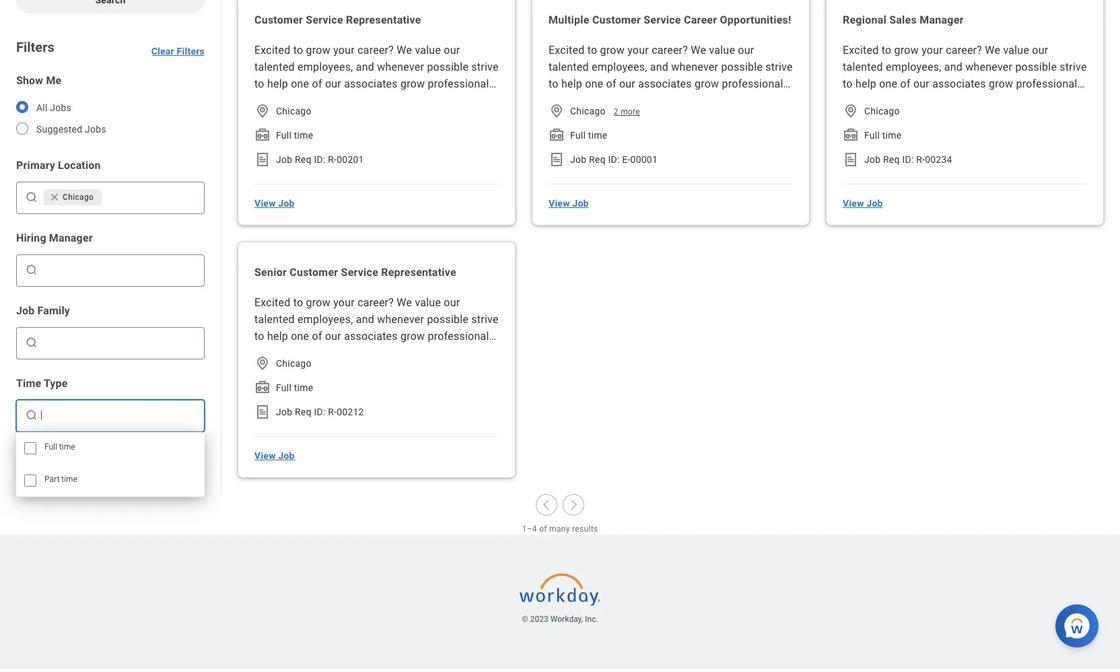 Task type: describe. For each thing, give the bounding box(es) containing it.
view job button for multiple
[[544, 190, 595, 217]]

time inside option
[[61, 475, 77, 484]]

id for customer
[[314, 154, 323, 165]]

inc.
[[585, 615, 599, 624]]

suggested
[[36, 124, 82, 135]]

list box inside filters tab panel
[[16, 432, 205, 497]]

time type element for senior
[[255, 380, 271, 396]]

location element for multiple customer service career opportunities!
[[549, 103, 565, 119]]

customer for senior customer service representative
[[290, 266, 338, 279]]

part time option
[[16, 465, 205, 497]]

multiple customer service career opportunities!
[[549, 13, 792, 26]]

time type
[[16, 377, 68, 390]]

0 vertical spatial manager
[[920, 13, 964, 26]]

req for regional
[[884, 154, 900, 165]]

part time
[[44, 475, 77, 484]]

view job button for regional
[[838, 190, 889, 217]]

location image for customer service representative
[[255, 103, 271, 119]]

full time for regional
[[865, 130, 902, 141]]

location image for regional sales manager
[[843, 103, 859, 119]]

chicago for senior
[[276, 358, 312, 369]]

r- for customer
[[328, 407, 337, 418]]

view job for multiple
[[549, 198, 589, 209]]

senior
[[255, 266, 287, 279]]

search image for primary
[[25, 191, 38, 204]]

clear filters button
[[151, 30, 205, 57]]

: for multiple
[[618, 154, 620, 165]]

results
[[573, 525, 598, 534]]

full for regional
[[865, 130, 880, 141]]

chicago for customer
[[276, 106, 312, 117]]

show me
[[16, 74, 62, 87]]

job left e- at the right of the page
[[570, 154, 587, 165]]

search image for hiring
[[25, 263, 38, 277]]

filters inside clear filters button
[[177, 46, 205, 57]]

3 search image from the top
[[25, 409, 38, 422]]

job down "job req id : r-00201"
[[278, 198, 295, 209]]

jobs for suggested jobs
[[85, 124, 106, 135]]

2 more
[[614, 107, 641, 117]]

location element for senior customer service representative
[[255, 356, 271, 372]]

1 vertical spatial representative
[[381, 266, 457, 279]]

job req id : r-00234
[[865, 154, 953, 165]]

location
[[58, 159, 101, 172]]

full time option
[[16, 432, 205, 465]]

hiring manager
[[16, 232, 93, 244]]

logo image
[[520, 567, 601, 613]]

time type element for multiple
[[549, 127, 565, 143]]

req for multiple
[[589, 154, 606, 165]]

job down the job req id : r-00212
[[278, 451, 295, 461]]

full inside option
[[44, 442, 57, 452]]

location image
[[549, 103, 565, 119]]

job req id : e-00001
[[570, 154, 658, 165]]

full for customer
[[276, 130, 292, 141]]

2
[[614, 107, 619, 117]]

job req id : r-00201
[[276, 154, 364, 165]]

chicago button
[[44, 189, 102, 205]]

chicago inside chicago button
[[63, 193, 94, 202]]

jobrequisitionid element for multiple
[[549, 152, 565, 168]]

time type image for regional
[[843, 127, 859, 143]]

clear filters
[[151, 46, 205, 57]]

view job for regional
[[843, 198, 883, 209]]

primary location
[[16, 159, 101, 172]]

time
[[16, 377, 41, 390]]

job req id : r-00212
[[276, 407, 364, 418]]

view for senior customer service representative
[[255, 451, 276, 461]]

service for multiple customer service career opportunities!
[[644, 13, 681, 26]]

2023
[[530, 615, 549, 624]]

clear
[[151, 46, 174, 57]]

job down the job req id : e-00001
[[573, 198, 589, 209]]

primary
[[16, 159, 55, 172]]

opportunities!
[[720, 13, 792, 26]]

time for multiple
[[588, 130, 608, 141]]

job left "00212"
[[276, 407, 293, 418]]

family
[[37, 304, 70, 317]]

© 2023 workday, inc.
[[522, 615, 599, 624]]

show
[[16, 74, 43, 87]]

regional
[[843, 13, 887, 26]]

view for regional sales manager
[[843, 198, 865, 209]]

chevron left image
[[540, 498, 554, 512]]

full time inside option
[[44, 442, 75, 452]]

time type image for customer
[[255, 127, 271, 143]]

time for customer
[[294, 130, 313, 141]]

: for regional
[[912, 154, 914, 165]]

full for senior
[[276, 383, 292, 393]]

career
[[684, 13, 717, 26]]

job down job req id : r-00234
[[867, 198, 883, 209]]

0 horizontal spatial manager
[[49, 232, 93, 244]]

more
[[621, 107, 641, 117]]

time type element for regional
[[843, 127, 859, 143]]

1–4
[[522, 525, 537, 534]]

of
[[540, 525, 547, 534]]

service for senior customer service representative
[[341, 266, 379, 279]]



Task type: vqa. For each thing, say whether or not it's contained in the screenshot.
Suggested Jobs jobs
yes



Task type: locate. For each thing, give the bounding box(es) containing it.
: left "00212"
[[323, 407, 326, 418]]

0 horizontal spatial filters
[[16, 39, 54, 55]]

type
[[44, 377, 68, 390]]

id for senior
[[314, 407, 323, 418]]

jobrequisitionid image for multiple customer service career opportunities!
[[549, 152, 565, 168]]

1 horizontal spatial filters
[[177, 46, 205, 57]]

view
[[255, 198, 276, 209], [549, 198, 570, 209], [843, 198, 865, 209], [255, 451, 276, 461]]

jobrequisitionid element left job req id : r-00234
[[843, 152, 859, 168]]

jobs for all jobs
[[50, 102, 71, 113]]

search image
[[25, 336, 38, 350]]

full time for customer
[[276, 130, 313, 141]]

time type image
[[255, 127, 271, 143], [843, 127, 859, 143]]

1 horizontal spatial jobrequisitionid image
[[843, 152, 859, 168]]

full for multiple
[[570, 130, 586, 141]]

full
[[276, 130, 292, 141], [570, 130, 586, 141], [865, 130, 880, 141], [276, 383, 292, 393], [44, 442, 57, 452]]

view job for senior
[[255, 451, 295, 461]]

me
[[46, 74, 62, 87]]

time type element
[[255, 127, 271, 143], [549, 127, 565, 143], [843, 127, 859, 143], [255, 380, 271, 396]]

all jobs
[[36, 102, 71, 113]]

time up job req id : r-00234
[[883, 130, 902, 141]]

full time up job req id : r-00234
[[865, 130, 902, 141]]

view job button down the job req id : r-00212
[[249, 442, 300, 469]]

0 horizontal spatial time type image
[[255, 380, 271, 396]]

jobrequisitionid element down location icon
[[549, 152, 565, 168]]

chicago
[[276, 106, 312, 117], [570, 106, 606, 117], [865, 106, 900, 117], [63, 193, 94, 202], [276, 358, 312, 369]]

full time up part time
[[44, 442, 75, 452]]

2 more button
[[614, 106, 641, 117]]

jobrequisitionid image down location icon
[[549, 152, 565, 168]]

1 search image from the top
[[25, 191, 38, 204]]

full time
[[276, 130, 313, 141], [570, 130, 608, 141], [865, 130, 902, 141], [276, 383, 313, 393], [44, 442, 75, 452]]

jobrequisitionid image for customer service representative
[[255, 152, 271, 168]]

all
[[36, 102, 48, 113]]

view job down "job req id : r-00201"
[[255, 198, 295, 209]]

view for customer service representative
[[255, 198, 276, 209]]

list box containing full time
[[16, 432, 205, 497]]

req for senior
[[295, 407, 312, 418]]

view for multiple customer service career opportunities!
[[549, 198, 570, 209]]

id left e- at the right of the page
[[608, 154, 618, 165]]

view job button down job req id : r-00234
[[838, 190, 889, 217]]

manager right sales
[[920, 13, 964, 26]]

job family
[[16, 304, 70, 317]]

suggested jobs
[[36, 124, 106, 135]]

part
[[44, 475, 59, 484]]

:
[[323, 154, 326, 165], [618, 154, 620, 165], [912, 154, 914, 165], [323, 407, 326, 418]]

0 vertical spatial search image
[[25, 191, 38, 204]]

time right part
[[61, 475, 77, 484]]

jobrequisitionid element left "job req id : r-00201"
[[255, 152, 271, 168]]

jobrequisitionid image left job req id : r-00234
[[843, 152, 859, 168]]

1 horizontal spatial manager
[[920, 13, 964, 26]]

1 horizontal spatial jobs
[[85, 124, 106, 135]]

chicago up "job req id : r-00201"
[[276, 106, 312, 117]]

view job button down the job req id : e-00001
[[544, 190, 595, 217]]

2 search image from the top
[[25, 263, 38, 277]]

job left 00234
[[865, 154, 881, 165]]

00001
[[631, 154, 658, 165]]

search image down time
[[25, 409, 38, 422]]

0 horizontal spatial jobs
[[50, 102, 71, 113]]

00201
[[337, 154, 364, 165]]

sales
[[890, 13, 917, 26]]

1 jobrequisitionid image from the left
[[255, 152, 271, 168]]

job left family
[[16, 304, 35, 317]]

full time up the job req id : r-00212
[[276, 383, 313, 393]]

0 vertical spatial jobrequisitionid image
[[843, 152, 859, 168]]

view job down job req id : r-00234
[[843, 198, 883, 209]]

0 vertical spatial time type image
[[549, 127, 565, 143]]

location element for customer service representative
[[255, 103, 271, 119]]

chicago for multiple
[[570, 106, 606, 117]]

list box
[[16, 432, 205, 497]]

jobs right suggested at the left
[[85, 124, 106, 135]]

full time for senior
[[276, 383, 313, 393]]

many
[[550, 525, 570, 534]]

jobrequisitionid image left "job req id : r-00201"
[[255, 152, 271, 168]]

jobrequisitionid image for senior customer service representative
[[255, 404, 271, 420]]

id
[[314, 154, 323, 165], [608, 154, 618, 165], [903, 154, 912, 165], [314, 407, 323, 418]]

full up job req id : r-00234
[[865, 130, 880, 141]]

: for senior
[[323, 407, 326, 418]]

chicago left '2'
[[570, 106, 606, 117]]

location element for regional sales manager
[[843, 103, 859, 119]]

chicago for regional
[[865, 106, 900, 117]]

jobrequisitionid element
[[255, 152, 271, 168], [549, 152, 565, 168], [843, 152, 859, 168], [255, 404, 271, 420]]

chevron right image
[[567, 498, 581, 512]]

2 time type image from the left
[[843, 127, 859, 143]]

view job down the job req id : r-00212
[[255, 451, 295, 461]]

full time up the job req id : e-00001
[[570, 130, 608, 141]]

: left 00234
[[912, 154, 914, 165]]

job left the 00201
[[276, 154, 293, 165]]

time up the job req id : r-00212
[[294, 383, 313, 393]]

r-
[[328, 154, 337, 165], [917, 154, 926, 165], [328, 407, 337, 418]]

id for multiple
[[608, 154, 618, 165]]

jobs right all
[[50, 102, 71, 113]]

customer
[[255, 13, 303, 26], [593, 13, 641, 26], [290, 266, 338, 279]]

remove image
[[49, 192, 63, 203], [49, 192, 60, 203]]

r- for sales
[[917, 154, 926, 165]]

time up part time
[[59, 442, 75, 452]]

1 vertical spatial time type image
[[255, 380, 271, 396]]

1 horizontal spatial jobrequisitionid image
[[549, 152, 565, 168]]

search image down hiring on the left
[[25, 263, 38, 277]]

jobrequisitionid element for customer
[[255, 152, 271, 168]]

jobrequisitionid element left the job req id : r-00212
[[255, 404, 271, 420]]

req for customer
[[295, 154, 312, 165]]

view job down the job req id : e-00001
[[549, 198, 589, 209]]

time type image for senior
[[255, 380, 271, 396]]

0 horizontal spatial jobrequisitionid image
[[255, 152, 271, 168]]

id left 00234
[[903, 154, 912, 165]]

0 horizontal spatial time type image
[[255, 127, 271, 143]]

jobrequisitionid element for regional
[[843, 152, 859, 168]]

1 vertical spatial manager
[[49, 232, 93, 244]]

e-
[[622, 154, 631, 165]]

view job button down "job req id : r-00201"
[[249, 190, 300, 217]]

time type image for multiple
[[549, 127, 565, 143]]

©
[[522, 615, 528, 624]]

full up "job req id : r-00201"
[[276, 130, 292, 141]]

0 horizontal spatial jobrequisitionid image
[[255, 404, 271, 420]]

: left the 00201
[[323, 154, 326, 165]]

req left the 00201
[[295, 154, 312, 165]]

workday,
[[551, 615, 583, 624]]

time up "job req id : r-00201"
[[294, 130, 313, 141]]

senior customer service representative
[[255, 266, 457, 279]]

req left e- at the right of the page
[[589, 154, 606, 165]]

jobrequisitionid image for regional sales manager
[[843, 152, 859, 168]]

id left "00212"
[[314, 407, 323, 418]]

search image
[[25, 191, 38, 204], [25, 263, 38, 277], [25, 409, 38, 422]]

jobrequisitionid image
[[255, 152, 271, 168], [549, 152, 565, 168]]

filters up 'show me'
[[16, 39, 54, 55]]

: left e- at the right of the page
[[618, 154, 620, 165]]

00212
[[337, 407, 364, 418]]

1–4 of many results
[[522, 525, 598, 534]]

view job
[[255, 198, 295, 209], [549, 198, 589, 209], [843, 198, 883, 209], [255, 451, 295, 461]]

id for regional
[[903, 154, 912, 165]]

full time for multiple
[[570, 130, 608, 141]]

id left the 00201
[[314, 154, 323, 165]]

time
[[294, 130, 313, 141], [588, 130, 608, 141], [883, 130, 902, 141], [294, 383, 313, 393], [59, 442, 75, 452], [61, 475, 77, 484]]

view job button
[[249, 190, 300, 217], [544, 190, 595, 217], [838, 190, 889, 217], [249, 442, 300, 469]]

req
[[295, 154, 312, 165], [589, 154, 606, 165], [884, 154, 900, 165], [295, 407, 312, 418]]

filters
[[16, 39, 54, 55], [177, 46, 205, 57]]

00234
[[926, 154, 953, 165]]

full up the job req id : e-00001
[[570, 130, 586, 141]]

1 time type image from the left
[[255, 127, 271, 143]]

location image for senior customer service representative
[[255, 356, 271, 372]]

jobrequisitionid element for senior
[[255, 404, 271, 420]]

req left 00234
[[884, 154, 900, 165]]

0 vertical spatial jobs
[[50, 102, 71, 113]]

req left "00212"
[[295, 407, 312, 418]]

1 horizontal spatial time type image
[[843, 127, 859, 143]]

0 vertical spatial representative
[[346, 13, 421, 26]]

2 jobrequisitionid image from the left
[[549, 152, 565, 168]]

view job button for customer
[[249, 190, 300, 217]]

1 horizontal spatial time type image
[[549, 127, 565, 143]]

full up part
[[44, 442, 57, 452]]

multiple
[[549, 13, 590, 26]]

time for regional
[[883, 130, 902, 141]]

jobrequisitionid image
[[843, 152, 859, 168], [255, 404, 271, 420]]

view job button for senior
[[249, 442, 300, 469]]

search image down "primary"
[[25, 191, 38, 204]]

manager
[[920, 13, 964, 26], [49, 232, 93, 244]]

: for customer
[[323, 154, 326, 165]]

time up the job req id : e-00001
[[588, 130, 608, 141]]

jobs
[[50, 102, 71, 113], [85, 124, 106, 135]]

customer service representative
[[255, 13, 421, 26]]

time for senior
[[294, 383, 313, 393]]

hiring
[[16, 232, 46, 244]]

chicago up the job req id : r-00212
[[276, 358, 312, 369]]

time inside option
[[59, 442, 75, 452]]

filters right "clear"
[[177, 46, 205, 57]]

chicago down location
[[63, 193, 94, 202]]

representative
[[346, 13, 421, 26], [381, 266, 457, 279]]

view job for customer
[[255, 198, 295, 209]]

r- for service
[[328, 154, 337, 165]]

1 vertical spatial jobs
[[85, 124, 106, 135]]

jobrequisitionid image left the job req id : r-00212
[[255, 404, 271, 420]]

press left arrow to navigate selected items field
[[105, 187, 199, 208]]

service
[[306, 13, 343, 26], [644, 13, 681, 26], [341, 266, 379, 279]]

job
[[276, 154, 293, 165], [570, 154, 587, 165], [865, 154, 881, 165], [278, 198, 295, 209], [573, 198, 589, 209], [867, 198, 883, 209], [16, 304, 35, 317], [276, 407, 293, 418], [278, 451, 295, 461]]

location image
[[255, 103, 271, 119], [843, 103, 859, 119], [255, 356, 271, 372]]

None field
[[105, 191, 199, 204], [41, 259, 199, 281], [41, 263, 199, 277], [41, 332, 199, 354], [41, 336, 199, 350], [41, 405, 199, 426], [41, 409, 199, 422], [105, 191, 199, 204], [41, 259, 199, 281], [41, 263, 199, 277], [41, 332, 199, 354], [41, 336, 199, 350], [41, 405, 199, 426], [41, 409, 199, 422]]

filters tab panel
[[0, 0, 1121, 535]]

manager right hiring on the left
[[49, 232, 93, 244]]

full up the job req id : r-00212
[[276, 383, 292, 393]]

pagination element
[[0, 494, 1121, 535]]

customer for multiple customer service career opportunities!
[[593, 13, 641, 26]]

regional sales manager
[[843, 13, 964, 26]]

2 vertical spatial search image
[[25, 409, 38, 422]]

1 vertical spatial search image
[[25, 263, 38, 277]]

time type image
[[549, 127, 565, 143], [255, 380, 271, 396]]

full time up "job req id : r-00201"
[[276, 130, 313, 141]]

location element
[[255, 103, 271, 119], [549, 103, 565, 119], [843, 103, 859, 119], [255, 356, 271, 372]]

1 vertical spatial jobrequisitionid image
[[255, 404, 271, 420]]

time type element for customer
[[255, 127, 271, 143]]

chicago up job req id : r-00234
[[865, 106, 900, 117]]



